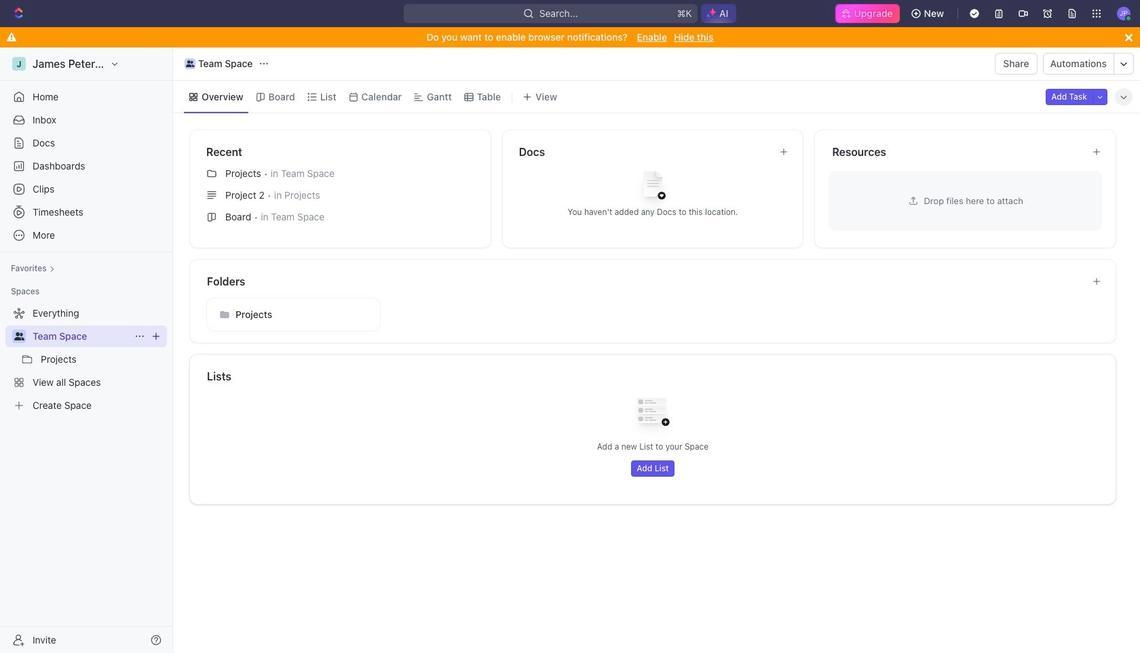 Task type: describe. For each thing, give the bounding box(es) containing it.
no most used docs image
[[626, 161, 680, 215]]

user group image inside tree
[[14, 333, 24, 341]]

tree inside sidebar navigation
[[5, 303, 167, 417]]

1 horizontal spatial user group image
[[186, 60, 194, 67]]

sidebar navigation
[[0, 48, 176, 654]]

james peterson's workspace, , element
[[12, 57, 26, 71]]



Task type: locate. For each thing, give the bounding box(es) containing it.
user group image
[[186, 60, 194, 67], [14, 333, 24, 341]]

0 horizontal spatial user group image
[[14, 333, 24, 341]]

tree
[[5, 303, 167, 417]]

1 vertical spatial user group image
[[14, 333, 24, 341]]

0 vertical spatial user group image
[[186, 60, 194, 67]]

no lists icon. image
[[626, 388, 680, 442]]



Task type: vqa. For each thing, say whether or not it's contained in the screenshot.
the No lists icon. at right bottom
yes



